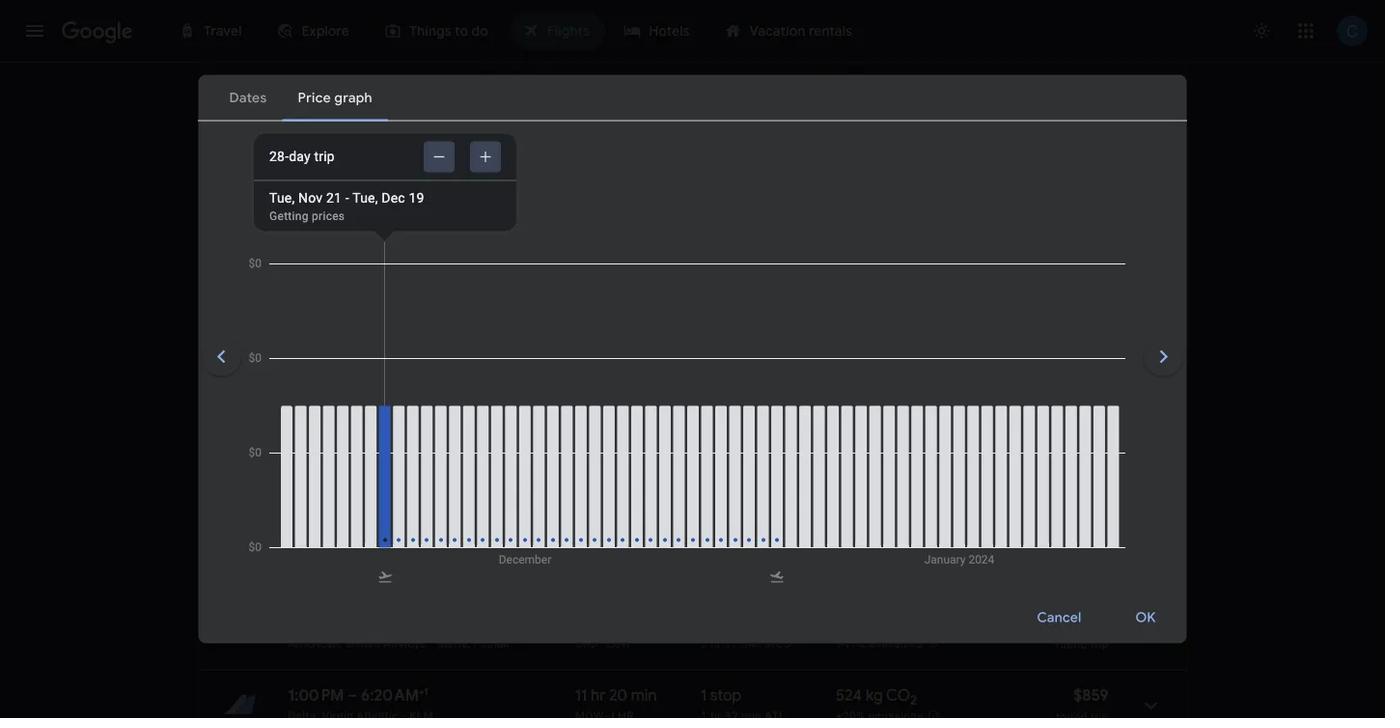 Task type: vqa. For each thing, say whether or not it's contained in the screenshot.
Add
no



Task type: describe. For each thing, give the bounding box(es) containing it.
taxes
[[576, 262, 605, 275]]

round for $818
[[1057, 638, 1088, 652]]

2 as from the left
[[407, 354, 420, 368]]

+41% emissions inside popup button
[[836, 637, 924, 651]]

49
[[606, 402, 624, 422]]

21 – dec
[[372, 178, 424, 195]]

2 for 11 hr 20 min
[[911, 692, 918, 709]]

dba
[[561, 498, 584, 512]]

british for ord
[[346, 637, 381, 651]]

trip for $849
[[1091, 427, 1109, 440]]

59
[[701, 426, 715, 439]]

1 inside popup button
[[335, 96, 341, 113]]

getting
[[269, 209, 309, 223]]

$849 round trip
[[1057, 402, 1109, 440]]

by:
[[1137, 259, 1156, 277]]

clear bags image
[[422, 82, 469, 128]]

lhr for 10
[[612, 498, 634, 512]]

all
[[235, 96, 251, 113]]

1 inside 1:00 pm – 6:20 am + 1
[[424, 686, 428, 698]]

$818 round trip
[[1057, 614, 1109, 652]]

1:00 pm – 6:20 am + 1
[[288, 686, 428, 706]]

airways,
[[389, 334, 434, 348]]

flights for other departing flights
[[349, 562, 406, 587]]

prices
[[448, 262, 482, 275]]

may
[[875, 262, 898, 275]]

based
[[242, 262, 275, 275]]

co for 11 hr 10 min
[[883, 475, 907, 494]]

 image for 6:50 am
[[320, 498, 324, 512]]

6:20 am
[[361, 686, 419, 706]]

by
[[498, 498, 510, 512]]

11 hr 20 min
[[575, 686, 657, 706]]

– for 6:50 am
[[347, 475, 357, 494]]

2 and from the left
[[802, 262, 822, 275]]

total duration 11 hr 20 min. element
[[575, 686, 701, 709]]

sort
[[1106, 259, 1134, 277]]

ranked based on price and convenience
[[198, 262, 416, 275]]

28
[[725, 498, 739, 512]]

hr for 6 hr 17 min mco
[[711, 637, 722, 651]]

scroll forward image
[[1141, 334, 1187, 380]]

other
[[198, 562, 252, 587]]

28-day trip
[[269, 149, 335, 165]]

2 inside avoids as much co 2 as 2,131 trees absorb in a day
[[398, 359, 404, 370]]

co for 11 hr 20 min
[[887, 686, 911, 706]]

departing for other
[[257, 562, 345, 587]]

nov 21 – dec 19
[[343, 178, 441, 195]]

flights for best departing flights
[[336, 232, 392, 257]]

+41% emissions button
[[830, 614, 939, 655]]

american, british airways for ord
[[288, 637, 427, 651]]

atlantic
[[392, 498, 434, 512]]

1:40 pm
[[288, 475, 343, 494]]

best
[[198, 232, 239, 257]]

849 US dollars text field
[[1073, 402, 1109, 422]]

klm,
[[327, 498, 354, 512]]

hr inside 1 stop 2 hr 28 min dtw
[[711, 498, 722, 512]]

818 US dollars text field
[[1076, 614, 1109, 633]]

1 stop
[[701, 686, 742, 706]]

– inside 9 hr 49 min ord – lhr
[[599, 426, 607, 439]]

9 hr 49 min ord – lhr
[[575, 402, 654, 439]]

layover (1 of 1) is a 59 min layover at philadelphia international airport in philadelphia. element
[[701, 425, 827, 440]]

ord – lgw
[[575, 637, 632, 651]]

– for lgw
[[599, 637, 607, 651]]

avoids as much co 2 as 2,131 trees absorb in a day
[[292, 354, 571, 370]]

21
[[326, 190, 342, 206]]

Arrival time: 6:50 AM on  Wednesday, November 22. text field
[[360, 475, 428, 494]]

sort by:
[[1106, 259, 1156, 277]]

2 inside 1 stop 2 hr 28 min dtw
[[701, 498, 708, 512]]

1 as from the left
[[332, 354, 345, 368]]

required
[[528, 262, 572, 275]]

clear price image
[[647, 82, 694, 128]]

min inside 1 stop 2 hr 28 min dtw
[[742, 498, 762, 512]]

lhr for 49
[[607, 426, 629, 439]]

– inside 11 hr 10 min mdw – lhr
[[604, 498, 612, 512]]

20
[[609, 686, 628, 706]]

$849
[[1073, 402, 1109, 422]]

2 tue, from the left
[[353, 190, 378, 206]]

mco
[[765, 637, 792, 651]]

 image inside main content
[[430, 637, 434, 651]]

trip for $859
[[1091, 499, 1109, 513]]

passenger assistance button
[[936, 262, 1055, 275]]

british inside 10:40 pm british airways, iberia, finnair
[[351, 334, 386, 348]]

– for 6:30 am
[[345, 402, 355, 422]]

leaves chicago midway international airport at 1:00 pm on tuesday, november 21 and arrives at heathrow airport at 6:20 am on wednesday, november 22. element
[[288, 686, 428, 706]]

1 inside 2:41 pm – 6:30 am + 1
[[422, 402, 426, 414]]

best departing flights
[[198, 232, 392, 257]]

dates
[[553, 178, 590, 195]]

6 hr 17 min mco
[[701, 637, 792, 651]]

17
[[725, 637, 739, 651]]

1 and from the left
[[324, 262, 345, 275]]

kg for 524
[[866, 686, 883, 706]]

min for 9 hr 49 min ord – lhr
[[628, 402, 654, 422]]

1 stop 59 min phl
[[701, 402, 764, 439]]

clear duration image
[[775, 82, 822, 128]]

1 right for
[[663, 262, 670, 275]]

cancel
[[1038, 609, 1082, 627]]

lgw
[[607, 637, 632, 651]]

$859 for $859 round trip
[[1074, 475, 1109, 494]]

avoids
[[292, 354, 329, 368]]

ok
[[1136, 609, 1156, 627]]

bag fees button
[[825, 262, 872, 275]]

6:50 am
[[360, 475, 419, 494]]

airways for ord
[[384, 637, 427, 651]]

optional
[[707, 262, 752, 275]]

7:30 am
[[363, 614, 421, 633]]

price
[[294, 262, 321, 275]]

virgin
[[358, 498, 389, 512]]

28-
[[269, 149, 289, 165]]

1 stop flight. element for 11 hr 10 min
[[701, 475, 742, 497]]

hr for 11 hr 20 min
[[591, 686, 606, 706]]

dec
[[382, 190, 405, 206]]

absorb
[[488, 354, 526, 368]]

bag inside popup button
[[404, 96, 429, 113]]

Arrival time: 10:40 PM. text field
[[365, 310, 430, 330]]

clear times image
[[513, 82, 559, 128]]

6
[[701, 637, 708, 651]]

618
[[836, 475, 859, 494]]

min for 1 stop 59 min phl
[[718, 426, 738, 439]]

leaves chicago midway international airport at 1:40 pm on tuesday, november 21 and arrives at heathrow airport at 6:50 am on wednesday, november 22. element
[[288, 475, 428, 494]]

prices include required taxes + fees for 1 adult. optional charges and bag fees may apply. passenger assistance
[[448, 262, 1055, 275]]

+ for 6:50 am
[[419, 475, 424, 487]]

nov inside tue, nov 21 - tue, dec 19 getting prices
[[298, 190, 323, 206]]

11 for 11 hr 20 min
[[575, 686, 587, 706]]

524
[[836, 686, 862, 706]]

2:41 pm
[[288, 402, 341, 422]]

learn more about tracked prices image
[[314, 178, 332, 195]]

hr for 9 hr 49 min ord – lhr
[[588, 402, 602, 422]]

none search field containing all filters (5)
[[198, 0, 1200, 152]]

find the best price region
[[198, 168, 1187, 218]]

nov inside find the best price region
[[343, 178, 369, 195]]

2 for 9 hr 49 min
[[911, 408, 918, 425]]

min for 6 hr 17 min mco
[[742, 637, 762, 651]]

Arrival time: 6:30 AM on  Wednesday, November 22. text field
[[358, 402, 426, 422]]

assistance
[[996, 262, 1055, 275]]

Departure time: 1:40 PM. text field
[[288, 475, 343, 494]]

round for $859
[[1057, 499, 1088, 513]]

1 inside 1 stop 2 hr 28 min dtw
[[701, 475, 707, 494]]

1 tue, from the left
[[269, 190, 295, 206]]

total duration 11 hr 10 min. element
[[575, 475, 701, 497]]

british for 9 hr 49 min
[[346, 426, 381, 439]]

10
[[609, 475, 625, 494]]

operated by skywest dba delta connection
[[445, 498, 680, 512]]

dtw
[[765, 498, 791, 512]]

apply.
[[901, 262, 933, 275]]

emissions for 543
[[869, 426, 924, 439]]

+ right taxes
[[608, 262, 615, 275]]



Task type: locate. For each thing, give the bounding box(es) containing it.
1 iberia, finnair from the top
[[438, 426, 511, 439]]

11 up mdw
[[575, 475, 587, 494]]

round down $818 text box
[[1057, 638, 1088, 652]]

and
[[324, 262, 345, 275], [802, 262, 822, 275]]

3 stop from the top
[[711, 686, 742, 706]]

round for $849
[[1057, 427, 1088, 440]]

emissions inside popup button
[[869, 637, 924, 651]]

on left clear bags icon
[[385, 96, 401, 113]]

connection
[[619, 498, 680, 512]]

0 vertical spatial iberia, finnair
[[438, 426, 511, 439]]

19 inside tue, nov 21 - tue, dec 19 getting prices
[[409, 190, 425, 206]]

2 vertical spatial finnair
[[474, 637, 511, 651]]

on
[[385, 96, 401, 113], [278, 262, 291, 275]]

2 american, from the top
[[288, 637, 342, 651]]

0 vertical spatial 859 us dollars text field
[[1074, 475, 1109, 494]]

0 horizontal spatial and
[[324, 262, 345, 275]]

departing right other
[[257, 562, 345, 587]]

any dates
[[525, 178, 590, 195]]

american, british airways down 7:30 am
[[288, 637, 427, 651]]

stop up 59
[[711, 402, 742, 422]]

min right 59
[[718, 426, 738, 439]]

2 inside 543 kg co 2
[[911, 408, 918, 425]]

+41% inside popup button
[[836, 637, 865, 651]]

finnair
[[474, 334, 511, 348], [474, 426, 511, 439], [474, 637, 511, 651]]

kg for 543
[[866, 402, 883, 422]]

on for carry-
[[385, 96, 401, 113]]

american, british airways down 2:41 pm – 6:30 am + 1
[[288, 426, 427, 439]]

2 $859 from the top
[[1074, 686, 1109, 706]]

3 iberia, from the top
[[438, 637, 471, 651]]

2 vertical spatial emissions
[[869, 637, 924, 651]]

ranked
[[198, 262, 238, 275]]

1 right 6:30 am
[[422, 402, 426, 414]]

trip for 28-
[[314, 149, 335, 165]]

lhr down 49
[[607, 426, 629, 439]]

1 +41% from the top
[[836, 498, 865, 512]]

1 horizontal spatial day
[[552, 354, 571, 368]]

+41% up 524
[[836, 637, 865, 651]]

0 horizontal spatial as
[[332, 354, 345, 368]]

airways for 9 hr 49 min
[[384, 426, 427, 439]]

1 11 from the top
[[575, 475, 587, 494]]

co for 9 hr 49 min
[[887, 402, 911, 422]]

british down 7:30 am
[[346, 637, 381, 651]]

0 horizontal spatial prices
[[270, 178, 310, 195]]

stop inside 1 stop flight. element
[[711, 686, 742, 706]]

2 delta from the left
[[588, 498, 616, 512]]

0 horizontal spatial delta
[[288, 498, 316, 512]]

0 vertical spatial  image
[[430, 426, 434, 439]]

1 vertical spatial lhr
[[612, 498, 634, 512]]

Departure time: 2:41 PM. text field
[[288, 402, 341, 422]]

operated
[[445, 498, 494, 512]]

3 1 stop flight. element from the top
[[701, 686, 742, 709]]

hr right 9
[[588, 402, 602, 422]]

– for 6:20 am
[[348, 686, 358, 706]]

 image left klm,
[[320, 498, 324, 512]]

+ for 6:20 am
[[419, 686, 424, 698]]

emissions up the 524 kg co 2
[[869, 637, 924, 651]]

nov right 21 on the left of page
[[343, 178, 369, 195]]

for
[[645, 262, 660, 275]]

2 airways from the top
[[384, 637, 427, 651]]

flights up 7:30 am
[[349, 562, 406, 587]]

$859 inside $859 round trip
[[1074, 475, 1109, 494]]

1 american, british airways from the top
[[288, 426, 427, 439]]

co inside the 524 kg co 2
[[887, 686, 911, 706]]

track
[[231, 178, 267, 195]]

adult.
[[673, 262, 704, 275]]

1 vertical spatial iberia, finnair
[[438, 637, 511, 651]]

2 for 11 hr 10 min
[[907, 481, 914, 497]]

1 vertical spatial on
[[278, 262, 291, 275]]

11
[[575, 475, 587, 494], [575, 686, 587, 706]]

1 vertical spatial british
[[346, 426, 381, 439]]

main content containing best departing flights
[[198, 168, 1187, 718]]

min inside 11 hr 10 min mdw – lhr
[[629, 475, 655, 494]]

finnair inside 10:40 pm british airways, iberia, finnair
[[474, 334, 511, 348]]

 image down arrival time: 6:20 am on  wednesday, november 22. text box
[[402, 710, 406, 718]]

$859 down $849 round trip
[[1074, 475, 1109, 494]]

ok button
[[1113, 595, 1180, 641]]

sort by: button
[[1099, 251, 1187, 285]]

bag right carry-
[[404, 96, 429, 113]]

0 vertical spatial departing
[[243, 232, 332, 257]]

co
[[382, 354, 398, 368], [887, 402, 911, 422], [883, 475, 907, 494], [887, 686, 911, 706]]

$818
[[1076, 614, 1109, 633]]

swap origin and destination. image
[[494, 43, 517, 66]]

1 vertical spatial $859
[[1074, 686, 1109, 706]]

emissions down 618 kg co 2
[[869, 498, 924, 512]]

6:30 am
[[358, 402, 416, 422]]

airways
[[384, 426, 427, 439], [384, 637, 427, 651]]

kg inside 543 kg co 2
[[866, 402, 883, 422]]

– right 2:41 pm
[[345, 402, 355, 422]]

2 fees from the left
[[848, 262, 872, 275]]

1 ord from the top
[[575, 426, 599, 439]]

1 fees from the left
[[618, 262, 641, 275]]

859 us dollars text field for 524
[[1074, 686, 1109, 706]]

mdw
[[575, 498, 604, 512]]

day inside avoids as much co 2 as 2,131 trees absorb in a day
[[552, 354, 571, 368]]

618 kg co 2
[[836, 475, 914, 497]]

hr
[[588, 402, 602, 422], [591, 475, 606, 494], [711, 498, 722, 512], [711, 637, 722, 651], [591, 686, 606, 706]]

2 vertical spatial 1 stop flight. element
[[701, 686, 742, 709]]

min for 11 hr 10 min mdw – lhr
[[629, 475, 655, 494]]

hr inside 9 hr 49 min ord – lhr
[[588, 402, 602, 422]]

0 horizontal spatial nov
[[298, 190, 323, 206]]

charges
[[755, 262, 799, 275]]

2 emissions from the top
[[869, 498, 924, 512]]

on inside popup button
[[385, 96, 401, 113]]

1 horizontal spatial delta
[[588, 498, 616, 512]]

co inside avoids as much co 2 as 2,131 trees absorb in a day
[[382, 354, 398, 368]]

tue, nov 21 - tue, dec 19 getting prices
[[269, 190, 425, 223]]

1 vertical spatial  image
[[320, 498, 324, 512]]

– up klm,
[[347, 475, 357, 494]]

1 horizontal spatial on
[[385, 96, 401, 113]]

trip inside '$818 round trip'
[[1091, 638, 1109, 652]]

0 vertical spatial 1 stop flight. element
[[701, 402, 742, 425]]

1 horizontal spatial fees
[[848, 262, 872, 275]]

hr left 10
[[591, 475, 606, 494]]

1 859 us dollars text field from the top
[[1074, 475, 1109, 494]]

1 horizontal spatial  image
[[402, 710, 406, 718]]

1 stop flight. element for 9 hr 49 min
[[701, 402, 742, 425]]

british down 2:41 pm – 6:30 am + 1
[[346, 426, 381, 439]]

0 vertical spatial emissions
[[869, 426, 924, 439]]

0 vertical spatial lhr
[[607, 426, 629, 439]]

on left price
[[278, 262, 291, 275]]

iberia, for ord
[[438, 637, 471, 651]]

airways down arrival time: 6:30 am on  wednesday, november 22. text field
[[384, 426, 427, 439]]

1 vertical spatial 859 us dollars text field
[[1074, 686, 1109, 706]]

1 vertical spatial iberia,
[[438, 426, 471, 439]]

1 stop from the top
[[711, 402, 742, 422]]

track prices
[[231, 178, 310, 195]]

1 vertical spatial bag
[[825, 262, 845, 275]]

kg right 524
[[866, 686, 883, 706]]

11 for 11 hr 10 min mdw – lhr
[[575, 475, 587, 494]]

– down 10
[[604, 498, 612, 512]]

kg up +24% emissions
[[866, 402, 883, 422]]

1 vertical spatial ord
[[575, 637, 599, 651]]

min right '17'
[[742, 637, 762, 651]]

1 vertical spatial flights
[[349, 562, 406, 587]]

1 stop 2 hr 28 min dtw
[[701, 475, 791, 512]]

1 vertical spatial 11
[[575, 686, 587, 706]]

stop for 1 stop 2 hr 28 min dtw
[[711, 475, 742, 494]]

2 up +24% emissions
[[911, 408, 918, 425]]

trip inside $849 round trip
[[1091, 427, 1109, 440]]

convenience
[[348, 262, 416, 275]]

bag inside main content
[[825, 262, 845, 275]]

1 vertical spatial day
[[552, 354, 571, 368]]

emissions down 543 kg co 2
[[869, 426, 924, 439]]

prices inside tue, nov 21 - tue, dec 19 getting prices
[[312, 209, 345, 223]]

0 vertical spatial british
[[351, 334, 386, 348]]

klm, virgin atlantic
[[327, 498, 434, 512]]

1 stop flight. element up the 28
[[701, 475, 742, 497]]

prices up the getting
[[270, 178, 310, 195]]

stop up the 28
[[711, 475, 742, 494]]

1 right 6:20 am
[[424, 686, 428, 698]]

19 inside find the best price region
[[427, 178, 441, 195]]

emissions for 618
[[869, 498, 924, 512]]

+ for 6:30 am
[[416, 402, 422, 414]]

1 delta from the left
[[288, 498, 316, 512]]

524 kg co 2
[[836, 686, 918, 709]]

1 horizontal spatial tue,
[[353, 190, 378, 206]]

1 round from the top
[[1057, 427, 1088, 440]]

2 american, british airways from the top
[[288, 637, 427, 651]]

1 stop flight. element
[[701, 402, 742, 425], [701, 475, 742, 497], [701, 686, 742, 709]]

1 horizontal spatial as
[[407, 354, 420, 368]]

stop inside 1 stop 2 hr 28 min dtw
[[711, 475, 742, 494]]

fees left for
[[618, 262, 641, 275]]

+41% emissions
[[836, 498, 924, 512], [836, 637, 924, 651]]

finnair for ord
[[474, 637, 511, 651]]

2 1 stop flight. element from the top
[[701, 475, 742, 497]]

min
[[628, 402, 654, 422], [718, 426, 738, 439], [629, 475, 655, 494], [742, 498, 762, 512], [742, 637, 762, 651], [631, 686, 657, 706]]

1 left carry-
[[335, 96, 341, 113]]

avoids as much co2 as 2131 trees absorb in a day. learn more about this calculation. image
[[579, 355, 590, 367]]

2 vertical spatial round
[[1057, 638, 1088, 652]]

hr inside 11 hr 10 min mdw – lhr
[[591, 475, 606, 494]]

+ inside 1:00 pm – 6:20 am + 1
[[419, 686, 424, 698]]

$859 for $859
[[1074, 686, 1109, 706]]

co inside 543 kg co 2
[[887, 402, 911, 422]]

skywest
[[513, 498, 558, 512]]

1 american, from the top
[[288, 426, 342, 439]]

1 horizontal spatial bag
[[825, 262, 845, 275]]

min right 20
[[631, 686, 657, 706]]

– up the 11 hr 20 min at the left of the page
[[599, 637, 607, 651]]

+41% down 618
[[836, 498, 865, 512]]

Return text field
[[1038, 28, 1126, 81]]

2 horizontal spatial  image
[[430, 426, 434, 439]]

lhr inside 9 hr 49 min ord – lhr
[[607, 426, 629, 439]]

2 right 524
[[911, 692, 918, 709]]

co right 524
[[887, 686, 911, 706]]

1 vertical spatial american, british airways
[[288, 637, 427, 651]]

layover (1 of 1) is a 2 hr 28 min layover at detroit metropolitan wayne county airport in detroit. element
[[701, 497, 827, 513]]

tue, up the getting
[[269, 190, 295, 206]]

1 vertical spatial american,
[[288, 637, 342, 651]]

min inside 9 hr 49 min ord – lhr
[[628, 402, 654, 422]]

stop for 1 stop 59 min phl
[[711, 402, 742, 422]]

0 vertical spatial american, british airways
[[288, 426, 427, 439]]

emissions
[[869, 426, 924, 439], [869, 498, 924, 512], [869, 637, 924, 651]]

0 vertical spatial day
[[289, 149, 311, 165]]

1 vertical spatial prices
[[312, 209, 345, 223]]

2 iberia, from the top
[[438, 426, 471, 439]]

+24%
[[836, 426, 865, 439]]

1 vertical spatial 1 stop flight. element
[[701, 475, 742, 497]]

stop down '17'
[[711, 686, 742, 706]]

0 horizontal spatial day
[[289, 149, 311, 165]]

leaves o'hare international airport at 2:41 pm on tuesday, november 21 and arrives at heathrow airport at 6:30 am on wednesday, november 22. element
[[288, 402, 426, 422]]

departing for best
[[243, 232, 332, 257]]

0 vertical spatial $859
[[1074, 475, 1109, 494]]

hr left 20
[[591, 686, 606, 706]]

1 vertical spatial round
[[1057, 499, 1088, 513]]

and right price
[[324, 262, 345, 275]]

None search field
[[198, 0, 1200, 152]]

on for based
[[278, 262, 291, 275]]

on inside main content
[[278, 262, 291, 275]]

british
[[351, 334, 386, 348], [346, 426, 381, 439], [346, 637, 381, 651]]

american, down 2:41 pm
[[288, 426, 342, 439]]

american,
[[288, 426, 342, 439], [288, 637, 342, 651]]

ord left lgw
[[575, 637, 599, 651]]

859 us dollars text field down '$818 round trip'
[[1074, 686, 1109, 706]]

0 vertical spatial kg
[[866, 402, 883, 422]]

1 horizontal spatial prices
[[312, 209, 345, 223]]

1 stop flight. element for 11 hr 20 min
[[701, 686, 742, 709]]

+ up atlantic
[[419, 475, 424, 487]]

+ inside 2:41 pm – 6:30 am + 1
[[416, 402, 422, 414]]

2 vertical spatial stop
[[711, 686, 742, 706]]

1 vertical spatial emissions
[[869, 498, 924, 512]]

2 11 from the top
[[575, 686, 587, 706]]

1 horizontal spatial 19
[[427, 178, 441, 195]]

cancel button
[[1014, 595, 1105, 641]]

trip down $849
[[1091, 427, 1109, 440]]

iberia, for 9 hr 49 min
[[438, 426, 471, 439]]

american, british airways for 9 hr 49 min
[[288, 426, 427, 439]]

+41%
[[836, 498, 865, 512], [836, 637, 865, 651]]

1:40 pm – 6:50 am +
[[288, 475, 424, 494]]

stop
[[711, 402, 742, 422], [711, 475, 742, 494], [711, 686, 742, 706]]

as
[[332, 354, 345, 368], [407, 354, 420, 368]]

3 finnair from the top
[[474, 637, 511, 651]]

1 airways from the top
[[384, 426, 427, 439]]

$859
[[1074, 475, 1109, 494], [1074, 686, 1109, 706]]

0 horizontal spatial fees
[[618, 262, 641, 275]]

scroll backward image
[[198, 334, 245, 380]]

 image down avoids as much co 2 as 2,131 trees absorb in a day
[[430, 426, 434, 439]]

3 round from the top
[[1057, 638, 1088, 652]]

hr left the 28
[[711, 498, 722, 512]]

0 vertical spatial iberia,
[[438, 334, 471, 348]]

0 horizontal spatial tue,
[[269, 190, 295, 206]]

1 1 stop flight. element from the top
[[701, 402, 742, 425]]

flights
[[336, 232, 392, 257], [349, 562, 406, 587]]

round down $849 round trip
[[1057, 499, 1088, 513]]

2 ord from the top
[[575, 637, 599, 651]]

0 vertical spatial bag
[[404, 96, 429, 113]]

1 up 59
[[701, 402, 707, 422]]

1 vertical spatial departing
[[257, 562, 345, 587]]

prices
[[270, 178, 310, 195], [312, 209, 345, 223]]

0 vertical spatial +41%
[[836, 498, 865, 512]]

iberia, inside 10:40 pm british airways, iberia, finnair
[[438, 334, 471, 348]]

co inside 618 kg co 2
[[883, 475, 907, 494]]

prices down 21 on the left of page
[[312, 209, 345, 223]]

hr right 6
[[711, 637, 722, 651]]

0 vertical spatial 11
[[575, 475, 587, 494]]

hr inside "element"
[[711, 637, 722, 651]]

all filters (5) button
[[198, 89, 328, 120]]

2 +41% from the top
[[836, 637, 865, 651]]

american, for 9 hr 49 min
[[288, 426, 342, 439]]

0 vertical spatial american,
[[288, 426, 342, 439]]

1 $859 from the top
[[1074, 475, 1109, 494]]

1 vertical spatial +41% emissions
[[836, 637, 924, 651]]

1:00 pm
[[288, 686, 344, 706]]

co right much
[[382, 354, 398, 368]]

kg for 618
[[863, 475, 880, 494]]

0 vertical spatial on
[[385, 96, 401, 113]]

min right the 28
[[742, 498, 762, 512]]

trip up learn more about tracked prices image
[[314, 149, 335, 165]]

min inside 1 stop 59 min phl
[[718, 426, 738, 439]]

british up much
[[351, 334, 386, 348]]

2 iberia, finnair from the top
[[438, 637, 511, 651]]

0 horizontal spatial bag
[[404, 96, 429, 113]]

trip down $818 text box
[[1091, 638, 1109, 652]]

0 horizontal spatial on
[[278, 262, 291, 275]]

round inside '$818 round trip'
[[1057, 638, 1088, 652]]

1 +41% emissions from the top
[[836, 498, 924, 512]]

airways down 7:30 am
[[384, 637, 427, 651]]

a
[[542, 354, 549, 368]]

flights up convenience
[[336, 232, 392, 257]]

filters
[[254, 96, 292, 113]]

iberia, finnair for 9 hr 49 min
[[438, 426, 511, 439]]

0 horizontal spatial  image
[[320, 498, 324, 512]]

nov left 21 on the left of page
[[298, 190, 323, 206]]

iberia, finnair for ord
[[438, 637, 511, 651]]

kg right 618
[[863, 475, 880, 494]]

0 vertical spatial +41% emissions
[[836, 498, 924, 512]]

passenger
[[936, 262, 993, 275]]

 image for 6:20 am
[[402, 710, 406, 718]]

round inside $859 round trip
[[1057, 499, 1088, 513]]

total duration 9 hr 49 min. element
[[575, 402, 701, 425]]

american, british airways
[[288, 426, 427, 439], [288, 637, 427, 651]]

543 kg co 2
[[836, 402, 918, 425]]

bag left may
[[825, 262, 845, 275]]

 image for 6:30 am
[[430, 426, 434, 439]]

2 inside 618 kg co 2
[[907, 481, 914, 497]]

as left much
[[332, 354, 345, 368]]

0 vertical spatial ord
[[575, 426, 599, 439]]

2 +41% emissions from the top
[[836, 637, 924, 651]]

stop inside 1 stop 59 min phl
[[711, 402, 742, 422]]

ord inside 9 hr 49 min ord – lhr
[[575, 426, 599, 439]]

1 vertical spatial +41%
[[836, 637, 865, 651]]

Departure time: 1:00 PM. text field
[[288, 686, 344, 706]]

prices inside find the best price region
[[270, 178, 310, 195]]

1 horizontal spatial and
[[802, 262, 822, 275]]

1 vertical spatial kg
[[863, 475, 880, 494]]

kg inside 618 kg co 2
[[863, 475, 880, 494]]

1 finnair from the top
[[474, 334, 511, 348]]

min for 11 hr 20 min
[[631, 686, 657, 706]]

2 vertical spatial british
[[346, 637, 381, 651]]

+ down avoids as much co 2 as 2,131 trees absorb in a day
[[416, 402, 422, 414]]

delta down 10
[[588, 498, 616, 512]]

859 US dollars text field
[[1074, 475, 1109, 494], [1074, 686, 1109, 706]]

Arrival time: 6:20 AM on  Wednesday, November 22. text field
[[361, 686, 428, 706]]

+41% emissions up the 524 kg co 2
[[836, 637, 924, 651]]

phl
[[741, 426, 764, 439]]

 image
[[430, 637, 434, 651]]

co up +24% emissions
[[887, 402, 911, 422]]

american, up 1:00 pm
[[288, 637, 342, 651]]

– right departure time: 1:00 pm. text box
[[348, 686, 358, 706]]

american, for ord
[[288, 637, 342, 651]]

min right 49
[[628, 402, 654, 422]]

trip inside $859 round trip
[[1091, 499, 1109, 513]]

min inside "element"
[[742, 637, 762, 651]]

2 left the 28
[[701, 498, 708, 512]]

lhr inside 11 hr 10 min mdw – lhr
[[612, 498, 634, 512]]

1 iberia, from the top
[[438, 334, 471, 348]]

hr for 11 hr 10 min mdw – lhr
[[591, 475, 606, 494]]

11 hr 10 min mdw – lhr
[[575, 475, 655, 512]]

1 emissions from the top
[[869, 426, 924, 439]]

nov
[[343, 178, 369, 195], [298, 190, 323, 206]]

-
[[345, 190, 349, 206]]

1 down 6
[[701, 686, 707, 706]]

round down $849
[[1057, 427, 1088, 440]]

0 horizontal spatial 19
[[409, 190, 425, 206]]

+ down 7:30 am
[[419, 686, 424, 698]]

0 vertical spatial stop
[[711, 402, 742, 422]]

10:40 pm british airways, iberia, finnair
[[351, 310, 511, 348]]

ord down 9
[[575, 426, 599, 439]]

1 inside 1 stop 59 min phl
[[701, 402, 707, 422]]

2 vertical spatial  image
[[402, 710, 406, 718]]

0 vertical spatial airways
[[384, 426, 427, 439]]

0 vertical spatial finnair
[[474, 334, 511, 348]]

1 stop flight. element down '17'
[[701, 686, 742, 709]]

1 vertical spatial airways
[[384, 637, 427, 651]]

1 vertical spatial finnair
[[474, 426, 511, 439]]

tue,
[[269, 190, 295, 206], [353, 190, 378, 206]]

Departure text field
[[874, 28, 963, 81]]

2 round from the top
[[1057, 499, 1088, 513]]

9
[[575, 402, 584, 422]]

2 finnair from the top
[[474, 426, 511, 439]]

trip for $818
[[1091, 638, 1109, 652]]

2 vertical spatial kg
[[866, 686, 883, 706]]

carry-
[[344, 96, 385, 113]]

2 vertical spatial iberia,
[[438, 637, 471, 651]]

any
[[525, 178, 550, 195]]

iberia,
[[438, 334, 471, 348], [438, 426, 471, 439], [438, 637, 471, 651]]

0 vertical spatial flights
[[336, 232, 392, 257]]

and right charges
[[802, 262, 822, 275]]

$859 round trip
[[1057, 475, 1109, 513]]

much
[[348, 354, 379, 368]]

2,131
[[423, 354, 454, 368]]

round inside $849 round trip
[[1057, 427, 1088, 440]]

1 horizontal spatial nov
[[343, 178, 369, 195]]

include
[[486, 262, 525, 275]]

19 right the 21 – dec
[[427, 178, 441, 195]]

11 left 20
[[575, 686, 587, 706]]

all filters (5)
[[235, 96, 313, 113]]

2 859 us dollars text field from the top
[[1074, 686, 1109, 706]]

layover (1 of 1) is a 6 hr 17 min layover at orlando international airport in orlando. element
[[701, 636, 827, 652]]

+ inside 1:40 pm – 6:50 am +
[[419, 475, 424, 487]]

2 right 618
[[907, 481, 914, 497]]

1 down 59
[[701, 475, 707, 494]]

lhr down 10
[[612, 498, 634, 512]]

other departing flights
[[198, 562, 406, 587]]

2 down airways,
[[398, 359, 404, 370]]

2 stop from the top
[[711, 475, 742, 494]]

0 vertical spatial prices
[[270, 178, 310, 195]]

1 vertical spatial stop
[[711, 475, 742, 494]]

finnair for 9 hr 49 min
[[474, 426, 511, 439]]

in
[[529, 354, 539, 368]]

859 us dollars text field down $849 round trip
[[1074, 475, 1109, 494]]

11 inside 11 hr 10 min mdw – lhr
[[575, 475, 587, 494]]

trip down $849 round trip
[[1091, 499, 1109, 513]]

 image
[[430, 426, 434, 439], [320, 498, 324, 512], [402, 710, 406, 718]]

0 vertical spatial round
[[1057, 427, 1088, 440]]

– down 49
[[599, 426, 607, 439]]

859 us dollars text field for 618
[[1074, 475, 1109, 494]]

delta
[[288, 498, 316, 512], [588, 498, 616, 512]]

19
[[427, 178, 441, 195], [409, 190, 425, 206]]

$859 down '$818 round trip'
[[1074, 686, 1109, 706]]

main content
[[198, 168, 1187, 718]]

day right a
[[552, 354, 571, 368]]

day up track prices
[[289, 149, 311, 165]]

tue, right the -
[[353, 190, 378, 206]]

2 inside the 524 kg co 2
[[911, 692, 918, 709]]

fees
[[618, 262, 641, 275], [848, 262, 872, 275]]

543
[[836, 402, 863, 422]]

kg inside the 524 kg co 2
[[866, 686, 883, 706]]

stop for 1 stop
[[711, 686, 742, 706]]

3 emissions from the top
[[869, 637, 924, 651]]

1 stop flight. element up 59
[[701, 402, 742, 425]]



